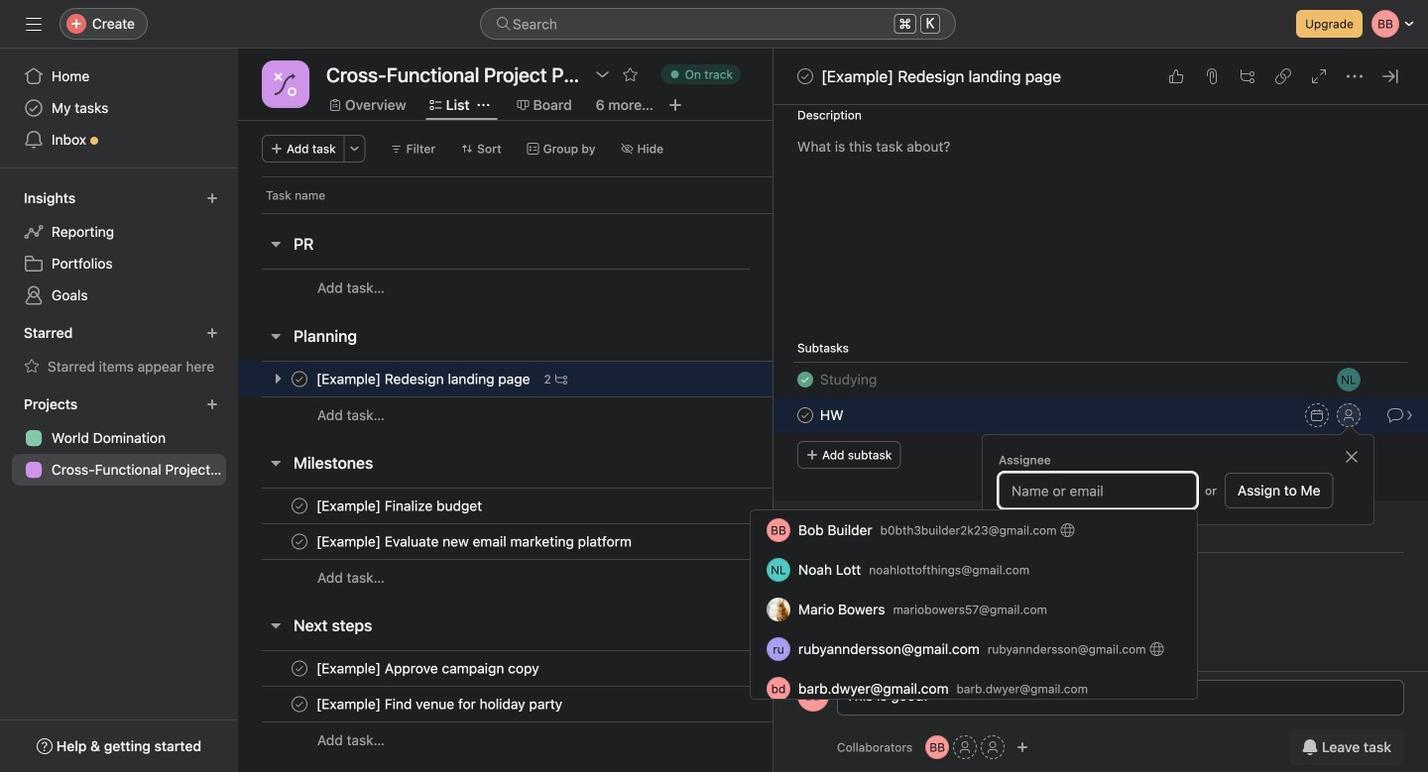 Task type: describe. For each thing, give the bounding box(es) containing it.
add tab image
[[667, 97, 683, 113]]

expand subtask list for the task [example] redesign landing page image
[[270, 371, 286, 387]]

close details image
[[1383, 68, 1398, 84]]

task name text field for mark complete option in [example] approve campaign copy cell
[[312, 659, 545, 679]]

new project or portfolio image
[[206, 399, 218, 411]]

Task Name text field
[[820, 405, 844, 426]]

move tasks between sections image
[[742, 699, 754, 711]]

1 list item from the top
[[774, 362, 1428, 398]]

new insights image
[[206, 192, 218, 204]]

2 list item from the top
[[774, 398, 1428, 433]]

add to starred image
[[622, 66, 638, 82]]

copy task link image
[[1275, 68, 1291, 84]]

2 subtasks image
[[555, 373, 567, 385]]

header planning tree grid
[[238, 361, 965, 433]]

[example] redesign landing page cell
[[238, 361, 774, 398]]

mark complete image for mark complete checkbox inside the the [example] redesign landing page dialog
[[793, 404, 817, 427]]

more actions image
[[349, 143, 361, 155]]

task name text field for mark complete checkbox inside the [example] finalize budget cell
[[312, 496, 488, 516]]

move tasks between sections image for [example] finalize budget cell
[[742, 500, 754, 512]]

show options image
[[595, 66, 611, 82]]

starred element
[[0, 315, 238, 387]]

mark complete checkbox inside [example] evaluate new email marketing platform cell
[[288, 530, 311, 554]]

insights element
[[0, 181, 238, 315]]

Search tasks, projects, and more text field
[[480, 8, 956, 40]]

hide sidebar image
[[26, 16, 42, 32]]

1 collapse task list for this group image from the top
[[268, 236, 284, 252]]

mark complete checkbox inside [example] approve campaign copy cell
[[288, 657, 311, 681]]

0 likes. click to like this task image
[[1168, 68, 1184, 84]]

[example] evaluate new email marketing platform cell
[[238, 524, 774, 560]]

header milestones tree grid
[[238, 488, 965, 596]]

toggle assignee popover image
[[1337, 368, 1361, 392]]

mark complete checkbox inside the [example] redesign landing page dialog
[[793, 404, 817, 427]]

mark complete checkbox for [example] finalize budget cell
[[288, 494, 311, 518]]

add items to starred image
[[206, 327, 218, 339]]

move tasks between sections image for [example] evaluate new email marketing platform cell
[[742, 536, 754, 548]]

add subtask image
[[1240, 68, 1256, 84]]

task name text field for mark complete checkbox in the [example] find venue for holiday party cell
[[312, 695, 568, 715]]

full screen image
[[1311, 68, 1327, 84]]

projects element
[[0, 387, 238, 490]]

mark complete image for mark complete option in [example] approve campaign copy cell
[[288, 657, 311, 681]]

mark complete image for mark complete checkbox inside the [example] finalize budget cell
[[288, 494, 311, 518]]

mark complete checkbox inside [example] redesign landing page cell
[[288, 367, 311, 391]]

Completed checkbox
[[793, 368, 817, 392]]



Task type: vqa. For each thing, say whether or not it's contained in the screenshot.
rightmost "top"
no



Task type: locate. For each thing, give the bounding box(es) containing it.
task name text field inside the [example] find venue for holiday party cell
[[312, 695, 568, 715]]

mark complete checkbox inside [example] finalize budget cell
[[288, 494, 311, 518]]

2 task name text field from the top
[[312, 695, 568, 715]]

collapse task list for this group image
[[268, 236, 284, 252], [268, 455, 284, 471]]

0 vertical spatial mark complete checkbox
[[793, 404, 817, 427]]

[example] find venue for holiday party cell
[[238, 686, 774, 723]]

1 task name text field from the top
[[312, 659, 545, 679]]

attachments: add a file to this task, [example] redesign landing page image
[[1204, 68, 1220, 84]]

mark complete image for mark complete option within the [example] evaluate new email marketing platform cell
[[288, 530, 311, 554]]

1 vertical spatial collapse task list for this group image
[[268, 618, 284, 634]]

add or remove collaborators image
[[925, 736, 949, 760]]

0 vertical spatial collapse task list for this group image
[[268, 236, 284, 252]]

close image
[[1344, 449, 1360, 465]]

1 vertical spatial mark complete checkbox
[[288, 494, 311, 518]]

Mark complete checkbox
[[793, 64, 817, 88], [288, 367, 311, 391], [288, 530, 311, 554], [288, 657, 311, 681]]

tab list inside the [example] redesign landing page dialog
[[797, 521, 1404, 553]]

task name text field for mark complete option within the [example] evaluate new email marketing platform cell
[[312, 532, 638, 552]]

move tasks between sections image inside [example] finalize budget cell
[[742, 500, 754, 512]]

2 move tasks between sections image from the top
[[742, 536, 754, 548]]

completed image
[[793, 368, 817, 392]]

line_and_symbols image
[[274, 72, 298, 96]]

Task name text field
[[312, 659, 545, 679], [312, 695, 568, 715]]

mark complete image for mark complete checkbox in the [example] find venue for holiday party cell
[[288, 693, 311, 717]]

collapse task list for this group image for header planning tree grid
[[268, 328, 284, 344]]

Mark complete checkbox
[[793, 404, 817, 427], [288, 494, 311, 518], [288, 693, 311, 717]]

row
[[238, 177, 847, 213], [262, 212, 774, 214], [238, 269, 965, 306], [238, 397, 965, 433], [238, 488, 965, 525], [238, 524, 965, 560], [238, 559, 965, 596], [238, 651, 965, 687], [238, 686, 965, 723], [238, 722, 965, 759]]

list item
[[774, 362, 1428, 398], [774, 398, 1428, 433]]

task name text field inside [example] approve campaign copy cell
[[312, 659, 545, 679]]

0 vertical spatial task name text field
[[312, 369, 536, 389]]

mark complete image for mark complete option inside [example] redesign landing page cell
[[288, 367, 311, 391]]

2 task name text field from the top
[[312, 496, 488, 516]]

[example] approve campaign copy cell
[[238, 651, 774, 687]]

collapse task list for this group image for header next steps tree grid
[[268, 618, 284, 634]]

1 task name text field from the top
[[312, 369, 536, 389]]

2 vertical spatial task name text field
[[312, 532, 638, 552]]

more actions for this task image
[[1347, 68, 1363, 84]]

tab list
[[797, 521, 1404, 553]]

1 vertical spatial task name text field
[[312, 496, 488, 516]]

task name text field inside [example] finalize budget cell
[[312, 496, 488, 516]]

2 vertical spatial mark complete image
[[288, 693, 311, 717]]

Task Name text field
[[820, 369, 877, 391]]

[example] finalize budget cell
[[238, 488, 774, 525]]

mark complete image inside [example] redesign landing page cell
[[288, 367, 311, 391]]

mark complete checkbox for the [example] find venue for holiday party cell
[[288, 693, 311, 717]]

None field
[[480, 8, 956, 40]]

open user profile image
[[797, 569, 829, 601]]

move tasks between sections image for [example] approve campaign copy cell
[[742, 663, 754, 675]]

2 collapse task list for this group image from the top
[[268, 455, 284, 471]]

task name text field inside [example] evaluate new email marketing platform cell
[[312, 532, 638, 552]]

0 vertical spatial task name text field
[[312, 659, 545, 679]]

2 vertical spatial mark complete checkbox
[[288, 693, 311, 717]]

1 vertical spatial task name text field
[[312, 695, 568, 715]]

1 vertical spatial mark complete image
[[288, 494, 311, 518]]

move tasks between sections image
[[742, 500, 754, 512], [742, 536, 754, 548], [742, 663, 754, 675]]

mark complete image inside [example] evaluate new email marketing platform cell
[[288, 530, 311, 554]]

mark complete image inside [example] approve campaign copy cell
[[288, 657, 311, 681]]

0 vertical spatial mark complete image
[[793, 404, 817, 427]]

add or remove collaborators image
[[1017, 742, 1029, 754]]

move tasks between sections image inside [example] evaluate new email marketing platform cell
[[742, 536, 754, 548]]

1 vertical spatial collapse task list for this group image
[[268, 455, 284, 471]]

1 move tasks between sections image from the top
[[742, 500, 754, 512]]

3 task name text field from the top
[[312, 532, 638, 552]]

2 collapse task list for this group image from the top
[[268, 618, 284, 634]]

open user profile image
[[797, 680, 829, 712]]

tab actions image
[[478, 99, 490, 111]]

2 vertical spatial move tasks between sections image
[[742, 663, 754, 675]]

task name text field up the [example] find venue for holiday party cell
[[312, 659, 545, 679]]

0 vertical spatial collapse task list for this group image
[[268, 328, 284, 344]]

[example] redesign landing page dialog
[[774, 0, 1428, 773]]

edit comment document
[[838, 685, 1403, 729]]

header next steps tree grid
[[238, 651, 965, 759]]

global element
[[0, 49, 238, 168]]

1 vertical spatial move tasks between sections image
[[742, 536, 754, 548]]

None text field
[[321, 57, 585, 92]]

0 vertical spatial move tasks between sections image
[[742, 500, 754, 512]]

collapse task list for this group image
[[268, 328, 284, 344], [268, 618, 284, 634]]

Name or email text field
[[999, 473, 1197, 509]]

1 collapse task list for this group image from the top
[[268, 328, 284, 344]]

mark complete image
[[793, 64, 817, 88], [288, 367, 311, 391], [288, 530, 311, 554], [288, 657, 311, 681]]

Task name text field
[[312, 369, 536, 389], [312, 496, 488, 516], [312, 532, 638, 552]]

task name text field inside [example] redesign landing page cell
[[312, 369, 536, 389]]

main content
[[774, 0, 1428, 671]]

move tasks between sections image inside [example] approve campaign copy cell
[[742, 663, 754, 675]]

mark complete image inside the [example] find venue for holiday party cell
[[288, 693, 311, 717]]

mark complete checkbox inside the [example] find venue for holiday party cell
[[288, 693, 311, 717]]

mark complete image
[[793, 404, 817, 427], [288, 494, 311, 518], [288, 693, 311, 717]]

3 move tasks between sections image from the top
[[742, 663, 754, 675]]

task name text field down [example] approve campaign copy cell
[[312, 695, 568, 715]]



